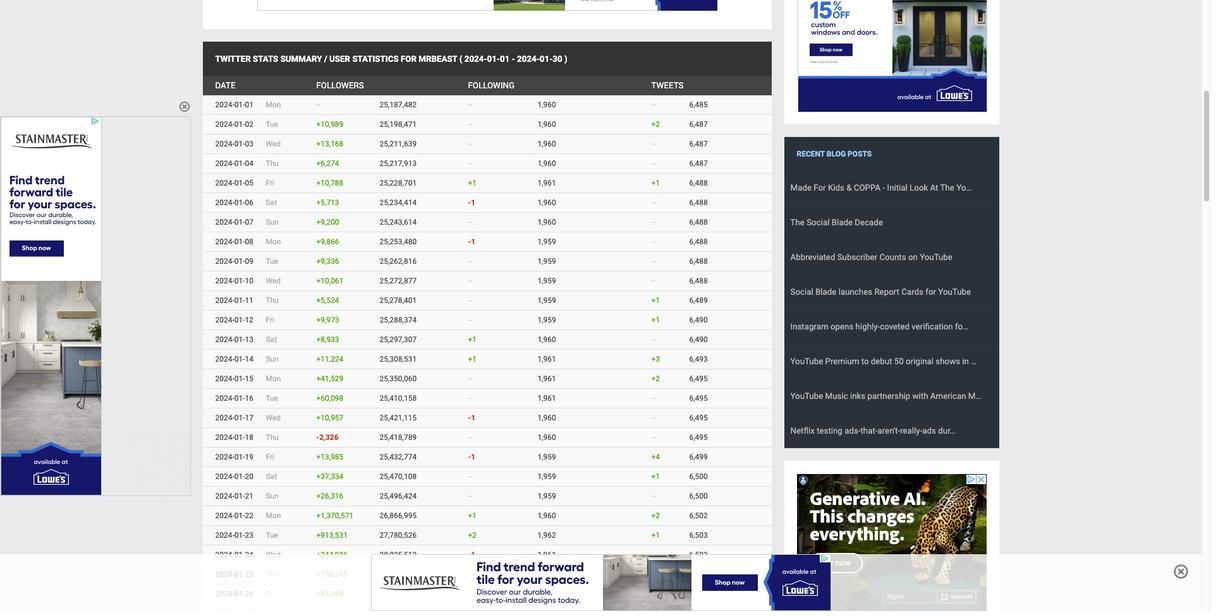 Task type: locate. For each thing, give the bounding box(es) containing it.
2024- down 2024-01-25 on the left bottom of page
[[215, 590, 234, 599]]

tue right 02
[[266, 120, 278, 129]]

5 1,961 from the top
[[538, 551, 556, 560]]

mon right 15 on the bottom of page
[[266, 375, 281, 384]]

4 wed from the top
[[266, 551, 281, 560]]

1,962 for +1
[[538, 590, 556, 599]]

2024- down the "2024-01-05"
[[215, 199, 234, 207]]

1,960 for 26,866,995
[[538, 512, 556, 521]]

sun right 07
[[266, 218, 279, 227]]

thu for 25
[[266, 571, 279, 580]]

8 1,960 from the top
[[538, 414, 556, 423]]

social blade launches report cards for youtube link
[[784, 275, 999, 310]]

3 6,488 from the top
[[689, 218, 708, 227]]

2 1,962 from the top
[[538, 590, 556, 599]]

1 6,500 from the top
[[689, 473, 708, 482]]

6 1,959 from the top
[[538, 453, 556, 462]]

posts
[[848, 150, 872, 159]]

1 wed from the top
[[266, 140, 281, 149]]

01- for 13
[[234, 336, 245, 345]]

3 1,959 from the top
[[538, 277, 556, 286]]

fri right 19
[[266, 453, 274, 462]]

01- down 2024-01-07
[[234, 238, 245, 247]]

6,504
[[689, 571, 708, 580]]

25,262,816
[[380, 257, 417, 266]]

6,488 for 25,234,414
[[689, 199, 708, 207]]

original
[[906, 357, 934, 367]]

6 1,960 from the top
[[538, 218, 556, 227]]

+1,370,571
[[316, 512, 354, 521]]

0 vertical spatial sun
[[266, 218, 279, 227]]

made for kids & coppa - initial look at the yo…
[[791, 183, 972, 193]]

01- down 2024-01-17
[[234, 434, 245, 443]]

2024-01-06
[[215, 199, 254, 207]]

01- for 18
[[234, 434, 245, 443]]

5 1,960 from the top
[[538, 199, 556, 207]]

tue for 16
[[266, 394, 278, 403]]

2024- for 2024-01-06
[[215, 199, 234, 207]]

0 vertical spatial 6,500
[[689, 473, 708, 482]]

+26,316
[[316, 492, 344, 501]]

2 6,503 from the top
[[689, 551, 708, 560]]

for left mrbeast
[[401, 54, 417, 64]]

10 1,960 from the top
[[538, 512, 556, 521]]

01- down 2024-01-18
[[234, 453, 245, 462]]

2024- for 2024-01-13
[[215, 336, 234, 345]]

1 sun from the top
[[266, 218, 279, 227]]

1,959 for 25,432,774
[[538, 453, 556, 462]]

mon right '22'
[[266, 512, 281, 521]]

thu right 04
[[266, 159, 279, 168]]

01- for 21
[[234, 492, 245, 501]]

--
[[316, 101, 321, 109], [468, 101, 472, 109], [651, 101, 656, 109], [468, 120, 472, 129], [468, 140, 472, 149], [651, 140, 656, 149], [468, 159, 472, 168], [651, 159, 656, 168], [651, 199, 656, 207], [468, 218, 472, 227], [651, 218, 656, 227], [651, 238, 656, 247], [468, 257, 472, 266], [651, 257, 656, 266], [468, 277, 472, 286], [651, 277, 656, 286], [468, 297, 472, 305], [468, 316, 472, 325], [651, 336, 656, 345], [468, 375, 472, 384], [468, 394, 472, 403], [651, 394, 656, 403], [651, 414, 656, 423], [468, 434, 472, 443], [651, 434, 656, 443], [468, 473, 472, 482], [468, 492, 472, 501], [651, 492, 656, 501], [651, 551, 656, 560]]

6,500
[[689, 473, 708, 482], [689, 492, 708, 501]]

01- up 2024-01-18
[[234, 414, 245, 423]]

2 fri from the top
[[266, 316, 274, 325]]

0 vertical spatial blade
[[832, 218, 853, 228]]

2 6,495 from the top
[[689, 394, 708, 403]]

made
[[791, 183, 812, 193]]

2 mon from the top
[[266, 238, 281, 247]]

6,490 down 6,489
[[689, 316, 708, 325]]

2024- down 2024-01-07
[[215, 238, 234, 247]]

01- for 06
[[234, 199, 245, 207]]

01- for 11
[[234, 297, 245, 305]]

mon
[[266, 101, 281, 109], [266, 238, 281, 247], [266, 375, 281, 384], [266, 512, 281, 521]]

-1 for 25,234,414
[[468, 199, 475, 207]]

2024-01-18
[[215, 434, 254, 443]]

1 vertical spatial 6,500
[[689, 492, 708, 501]]

2024- down 2024-01-21
[[215, 512, 234, 521]]

+6,274
[[316, 159, 339, 168]]

1 6,487 from the top
[[689, 120, 708, 129]]

6,503
[[689, 532, 708, 541], [689, 551, 708, 560]]

3 sat from the top
[[266, 473, 277, 482]]

+3 left 6,493
[[651, 355, 660, 364]]

1 horizontal spatial the
[[940, 183, 955, 193]]

wed for 10
[[266, 277, 281, 286]]

6,503 down 6,502
[[689, 532, 708, 541]]

tue
[[266, 120, 278, 129], [266, 257, 278, 266], [266, 394, 278, 403], [266, 532, 278, 541]]

2 tue from the top
[[266, 257, 278, 266]]

abbreviated subscriber counts on youtube
[[791, 253, 953, 262]]

2024- up the 2024-01-20
[[215, 453, 234, 462]]

sat right 13
[[266, 336, 277, 345]]

+158,243
[[316, 571, 348, 580]]

2024-01-13
[[215, 336, 254, 345]]

+2 for 6,495
[[651, 375, 660, 384]]

sun for 21
[[266, 492, 279, 501]]

6,487
[[689, 120, 708, 129], [689, 140, 708, 149], [689, 159, 708, 168]]

mon right "2024-01-01"
[[266, 101, 281, 109]]

2 thu from the top
[[266, 297, 279, 305]]

sat for 06
[[266, 199, 277, 207]]

5 1,959 from the top
[[538, 316, 556, 325]]

+3 left 6,507
[[651, 590, 660, 599]]

2024- for 2024-01-04
[[215, 159, 234, 168]]

-1 for 28,025,512
[[468, 551, 475, 560]]

1 horizontal spatial 01
[[500, 54, 510, 64]]

28,268,139
[[380, 590, 417, 599]]

sun for 14
[[266, 355, 279, 364]]

2024- down the 2024-01-20
[[215, 492, 234, 501]]

1 vertical spatial 1,962
[[538, 590, 556, 599]]

0 vertical spatial 6,490
[[689, 316, 708, 325]]

01- up 2024-01-07
[[234, 199, 245, 207]]

6,499
[[689, 453, 708, 462]]

+1
[[468, 179, 477, 188], [651, 179, 660, 188], [651, 297, 660, 305], [651, 316, 660, 325], [468, 336, 477, 345], [468, 355, 477, 364], [651, 473, 660, 482], [468, 512, 477, 521], [651, 532, 660, 541], [651, 571, 660, 580], [468, 590, 477, 599]]

0 horizontal spatial the
[[791, 218, 805, 228]]

2024- down "2024-01-01"
[[215, 120, 234, 129]]

1 sat from the top
[[266, 199, 277, 207]]

6,500 down 6,499
[[689, 473, 708, 482]]

2024-01-19
[[215, 453, 254, 462]]

1 6,503 from the top
[[689, 532, 708, 541]]

2 6,488 from the top
[[689, 199, 708, 207]]

2 6,490 from the top
[[689, 336, 708, 345]]

2 1 from the top
[[471, 238, 475, 247]]

+13,168
[[316, 140, 344, 149]]

2024-01-16
[[215, 394, 254, 403]]

)
[[565, 54, 568, 64]]

25,288,374
[[380, 316, 417, 325]]

6,495 for 25,418,789
[[689, 434, 708, 443]]

shows
[[936, 357, 960, 367]]

4 tue from the top
[[266, 532, 278, 541]]

2024- down "2024-01-09" at the top of the page
[[215, 277, 234, 286]]

1,960 for 25,421,115
[[538, 414, 556, 423]]

+10,989
[[316, 120, 344, 129]]

01- up 2024-01-24
[[234, 532, 245, 541]]

6,500 for --
[[689, 492, 708, 501]]

1 vertical spatial sun
[[266, 355, 279, 364]]

1 1,959 from the top
[[538, 238, 556, 247]]

01- for 07
[[234, 218, 245, 227]]

01- for 14
[[234, 355, 245, 364]]

fri for 26
[[266, 590, 274, 599]]

2 +3 from the top
[[651, 590, 660, 599]]

9 1,960 from the top
[[538, 434, 556, 443]]

2024- for 2024-01-08
[[215, 238, 234, 247]]

0 vertical spatial +3
[[651, 355, 660, 364]]

4 1,961 from the top
[[538, 394, 556, 403]]

3 1,961 from the top
[[538, 375, 556, 384]]

1 for 25,234,414
[[471, 199, 475, 207]]

4 6,488 from the top
[[689, 238, 708, 247]]

coveted
[[880, 322, 910, 332]]

social down for
[[807, 218, 830, 228]]

fri right 26
[[266, 590, 274, 599]]

&
[[847, 183, 852, 193]]

4 mon from the top
[[266, 512, 281, 521]]

2024- down 2024-01-14
[[215, 375, 234, 384]]

8 1,959 from the top
[[538, 492, 556, 501]]

wed for 03
[[266, 140, 281, 149]]

6,488 for 25,272,877
[[689, 277, 708, 286]]

1 for 28,025,512
[[471, 551, 475, 560]]

fo…
[[955, 322, 969, 332]]

25,278,401
[[380, 297, 417, 305]]

01- down 2024-01-21
[[234, 512, 245, 521]]

01- up 2024-01-25 on the left bottom of page
[[234, 551, 245, 560]]

1,961 for 25,308,531
[[538, 355, 556, 364]]

6,487 for 25,217,913
[[689, 159, 708, 168]]

1,960 for 25,217,913
[[538, 159, 556, 168]]

01- down 2024-01-24
[[234, 571, 245, 580]]

2024- up 2024-01-10
[[215, 257, 234, 266]]

25
[[245, 571, 254, 580]]

01- up 2024-01-14
[[234, 336, 245, 345]]

tue right '09'
[[266, 257, 278, 266]]

thu
[[266, 159, 279, 168], [266, 297, 279, 305], [266, 434, 279, 443], [266, 571, 279, 580]]

+5,713
[[316, 199, 339, 207]]

1,959 for 25,278,401
[[538, 297, 556, 305]]

the down made
[[791, 218, 805, 228]]

2 6,500 from the top
[[689, 492, 708, 501]]

1 1,960 from the top
[[538, 101, 556, 109]]

01 up 02
[[245, 101, 254, 109]]

with
[[913, 392, 928, 401]]

1 1,961 from the top
[[538, 179, 556, 188]]

+41,529
[[316, 375, 344, 384]]

7 1,960 from the top
[[538, 336, 556, 345]]

0 vertical spatial social
[[807, 218, 830, 228]]

the right at
[[940, 183, 955, 193]]

16
[[245, 394, 254, 403]]

mrbeast
[[419, 54, 457, 64]]

0 vertical spatial 6,487
[[689, 120, 708, 129]]

advertisement element
[[257, 0, 717, 11], [798, 0, 987, 113], [1, 117, 190, 496], [797, 475, 987, 612], [371, 555, 831, 612]]

1 horizontal spatial for
[[926, 288, 936, 297]]

01 up following
[[500, 54, 510, 64]]

12
[[245, 316, 254, 325]]

3 sun from the top
[[266, 492, 279, 501]]

01- down 2024-01-10
[[234, 297, 245, 305]]

25,350,060
[[380, 375, 417, 384]]

01- down 2024-01-04 at top left
[[234, 179, 245, 188]]

2024- up 2024-01-08
[[215, 218, 234, 227]]

for right cards
[[926, 288, 936, 297]]

look
[[910, 183, 928, 193]]

subscriber
[[837, 253, 878, 262]]

2024- down 2024-01-23
[[215, 551, 234, 560]]

thu right the 11
[[266, 297, 279, 305]]

4 1,959 from the top
[[538, 297, 556, 305]]

blade left decade
[[832, 218, 853, 228]]

netflix testing ads-that-aren't-really-ads dur…
[[791, 427, 956, 436]]

01- down 2024-01-06
[[234, 218, 245, 227]]

thu right 25
[[266, 571, 279, 580]]

1 +3 from the top
[[651, 355, 660, 364]]

3 6,487 from the top
[[689, 159, 708, 168]]

youtube inside "link"
[[791, 357, 823, 367]]

2,326
[[319, 434, 339, 443]]

2024- for 2024-01-10
[[215, 277, 234, 286]]

2024- down 2024-01-04 at top left
[[215, 179, 234, 188]]

3 wed from the top
[[266, 414, 281, 423]]

3 thu from the top
[[266, 434, 279, 443]]

0 vertical spatial the
[[940, 183, 955, 193]]

blade left launches
[[816, 288, 837, 297]]

01- up 2024-01-21
[[234, 473, 245, 482]]

3 1,960 from the top
[[538, 140, 556, 149]]

1 vertical spatial 6,490
[[689, 336, 708, 345]]

1 mon from the top
[[266, 101, 281, 109]]

2024- for 2024-01-19
[[215, 453, 234, 462]]

social up instagram
[[791, 288, 813, 297]]

1 -1 from the top
[[468, 199, 475, 207]]

+37,334
[[316, 473, 344, 482]]

6,502
[[689, 512, 708, 521]]

13
[[245, 336, 254, 345]]

6,500 for +1
[[689, 473, 708, 482]]

1,959 for 25,262,816
[[538, 257, 556, 266]]

6,493
[[689, 355, 708, 364]]

sun right 14
[[266, 355, 279, 364]]

01- up 2024-01-04 at top left
[[234, 140, 245, 149]]

1,961
[[538, 179, 556, 188], [538, 355, 556, 364], [538, 375, 556, 384], [538, 394, 556, 403], [538, 551, 556, 560], [538, 571, 556, 580]]

2024- for 2024-01-07
[[215, 218, 234, 227]]

1 vertical spatial 6,487
[[689, 140, 708, 149]]

2 sun from the top
[[266, 355, 279, 364]]

at
[[930, 183, 939, 193]]

wed right 24
[[266, 551, 281, 560]]

wed right 10
[[266, 277, 281, 286]]

2024- down 2024-01-03
[[215, 159, 234, 168]]

01- left )
[[540, 54, 553, 64]]

2 1,960 from the top
[[538, 120, 556, 129]]

2 1,961 from the top
[[538, 355, 556, 364]]

youtube up fo…
[[938, 288, 971, 297]]

6,487 for 25,198,471
[[689, 120, 708, 129]]

+11,224
[[316, 355, 344, 364]]

23
[[245, 532, 254, 541]]

fri right '12'
[[266, 316, 274, 325]]

2 sat from the top
[[266, 336, 277, 345]]

1 tue from the top
[[266, 120, 278, 129]]

25,228,701
[[380, 179, 417, 188]]

01- up 2024-01-10
[[234, 257, 245, 266]]

5 -1 from the top
[[468, 551, 475, 560]]

fri right 05
[[266, 179, 274, 188]]

youtube left music at the right of the page
[[791, 392, 823, 401]]

+4
[[651, 453, 660, 462]]

4 -1 from the top
[[468, 453, 475, 462]]

2024- down 2024-01-02
[[215, 140, 234, 149]]

6,503 for --
[[689, 551, 708, 560]]

sat right 20
[[266, 473, 277, 482]]

2024- up 2024-01-17
[[215, 394, 234, 403]]

5 1 from the top
[[471, 551, 475, 560]]

6 1,961 from the top
[[538, 571, 556, 580]]

-2,326
[[316, 434, 339, 443]]

2024- down 2024-01-13
[[215, 355, 234, 364]]

1 vertical spatial 6,503
[[689, 551, 708, 560]]

stats
[[253, 54, 278, 64]]

01- down 2024-01-03
[[234, 159, 245, 168]]

yo…
[[957, 183, 972, 193]]

tue right "16"
[[266, 394, 278, 403]]

3 6,495 from the top
[[689, 414, 708, 423]]

tue for 23
[[266, 532, 278, 541]]

fri for 12
[[266, 316, 274, 325]]

1,960 for 25,198,471
[[538, 120, 556, 129]]

0 vertical spatial 1,962
[[538, 532, 556, 541]]

3 1 from the top
[[471, 414, 475, 423]]

6,488 for 25,262,816
[[689, 257, 708, 266]]

6 6,488 from the top
[[689, 277, 708, 286]]

25,187,482
[[380, 101, 417, 109]]

1 fri from the top
[[266, 179, 274, 188]]

2024- down 2024-01-10
[[215, 297, 234, 305]]

tue right 23
[[266, 532, 278, 541]]

22
[[245, 512, 254, 521]]

1 vertical spatial sat
[[266, 336, 277, 345]]

2 -1 from the top
[[468, 238, 475, 247]]

0 vertical spatial sat
[[266, 199, 277, 207]]

1,959 for 25,288,374
[[538, 316, 556, 325]]

3 tue from the top
[[266, 394, 278, 403]]

youtube right on
[[920, 253, 953, 262]]

01-
[[487, 54, 500, 64], [540, 54, 553, 64], [234, 101, 245, 109], [234, 120, 245, 129], [234, 140, 245, 149], [234, 159, 245, 168], [234, 179, 245, 188], [234, 199, 245, 207], [234, 218, 245, 227], [234, 238, 245, 247], [234, 257, 245, 266], [234, 277, 245, 286], [234, 297, 245, 305], [234, 316, 245, 325], [234, 336, 245, 345], [234, 355, 245, 364], [234, 375, 245, 384], [234, 394, 245, 403], [234, 414, 245, 423], [234, 434, 245, 443], [234, 453, 245, 462], [234, 473, 245, 482], [234, 492, 245, 501], [234, 512, 245, 521], [234, 532, 245, 541], [234, 551, 245, 560], [234, 571, 245, 580], [234, 590, 245, 599]]

1 6,495 from the top
[[689, 375, 708, 384]]

01- up 2024-01-02
[[234, 101, 245, 109]]

7 1,959 from the top
[[538, 473, 556, 482]]

1,959 for 25,470,108
[[538, 473, 556, 482]]

01- for 04
[[234, 159, 245, 168]]

2024- up 2024-01-13
[[215, 316, 234, 325]]

-1
[[468, 199, 475, 207], [468, 238, 475, 247], [468, 414, 475, 423], [468, 453, 475, 462], [468, 551, 475, 560]]

opens
[[831, 322, 854, 332]]

4 fri from the top
[[266, 590, 274, 599]]

statistics
[[352, 54, 399, 64]]

2 1,959 from the top
[[538, 257, 556, 266]]

2024- down 2024-01-24
[[215, 571, 234, 580]]

thu right 18
[[266, 434, 279, 443]]

2024- for 2024-01-25
[[215, 571, 234, 580]]

2 vertical spatial sat
[[266, 473, 277, 482]]

6,503 up 6,504
[[689, 551, 708, 560]]

+9,973
[[316, 316, 339, 325]]

01- up 2024-01-15
[[234, 355, 245, 364]]

2024- down 2024-01-16
[[215, 414, 234, 423]]

fri for 05
[[266, 179, 274, 188]]

4 thu from the top
[[266, 571, 279, 580]]

2 vertical spatial 6,487
[[689, 159, 708, 168]]

2024- up 2024-01-24
[[215, 532, 234, 541]]

0 vertical spatial 6,503
[[689, 532, 708, 541]]

4 1,960 from the top
[[538, 159, 556, 168]]

2024- for 2024-01-21
[[215, 492, 234, 501]]

6,490 for +1
[[689, 316, 708, 325]]

ads
[[923, 427, 936, 436]]

1 thu from the top
[[266, 159, 279, 168]]

youtube
[[920, 253, 953, 262], [938, 288, 971, 297], [791, 357, 823, 367], [791, 392, 823, 401]]

social
[[807, 218, 830, 228], [791, 288, 813, 297]]

5 6,488 from the top
[[689, 257, 708, 266]]

2 vertical spatial sun
[[266, 492, 279, 501]]

28,025,512
[[380, 551, 417, 560]]

2024-01-03
[[215, 140, 254, 149]]

4 6,495 from the top
[[689, 434, 708, 443]]

01- down the 2024-01-20
[[234, 492, 245, 501]]

2024-01-07
[[215, 218, 254, 227]]

3 -1 from the top
[[468, 414, 475, 423]]

1 6,488 from the top
[[689, 179, 708, 188]]

0 vertical spatial for
[[401, 54, 417, 64]]

mon for 15
[[266, 375, 281, 384]]

1 6,490 from the top
[[689, 316, 708, 325]]

2024- for 2024-01-17
[[215, 414, 234, 423]]

2024- down 2024-01-19
[[215, 473, 234, 482]]

01- down 2024-01-25 on the left bottom of page
[[234, 590, 245, 599]]

01- for 23
[[234, 532, 245, 541]]

2 wed from the top
[[266, 277, 281, 286]]

01- for 10
[[234, 277, 245, 286]]

thu for 18
[[266, 434, 279, 443]]

2024- for 2024-01-09
[[215, 257, 234, 266]]

4 1 from the top
[[471, 453, 475, 462]]

1 vertical spatial for
[[926, 288, 936, 297]]

sat right 06
[[266, 199, 277, 207]]

1 1,962 from the top
[[538, 532, 556, 541]]

01- down "2024-01-01"
[[234, 120, 245, 129]]

2024- down the "date"
[[215, 101, 234, 109]]

1 1 from the top
[[471, 199, 475, 207]]

1 vertical spatial +3
[[651, 590, 660, 599]]

sun right 21
[[266, 492, 279, 501]]

to
[[861, 357, 869, 367]]

1 vertical spatial 01
[[245, 101, 254, 109]]

01- for 20
[[234, 473, 245, 482]]

mon right the 08
[[266, 238, 281, 247]]

wed right 03 at the top left of the page
[[266, 140, 281, 149]]

01- up 2024-01-17
[[234, 394, 245, 403]]

2024- for 2024-01-03
[[215, 140, 234, 149]]

3 fri from the top
[[266, 453, 274, 462]]

2024- for 2024-01-12
[[215, 316, 234, 325]]

2024- for 2024-01-20
[[215, 473, 234, 482]]

6,490 up 6,493
[[689, 336, 708, 345]]

youtube premium to debut 50 original shows in …
[[791, 357, 977, 367]]

wed for 24
[[266, 551, 281, 560]]

3 mon from the top
[[266, 375, 281, 384]]

for
[[401, 54, 417, 64], [926, 288, 936, 297]]

01- down 2024-01-11
[[234, 316, 245, 325]]

2024- down 2024-01-12
[[215, 336, 234, 345]]

wed right 17
[[266, 414, 281, 423]]

2 6,487 from the top
[[689, 140, 708, 149]]

01- for 17
[[234, 414, 245, 423]]

25,297,307
[[380, 336, 417, 345]]

youtube down instagram
[[791, 357, 823, 367]]

2024-01-14
[[215, 355, 254, 364]]



Task type: vqa. For each thing, say whether or not it's contained in the screenshot.


Task type: describe. For each thing, give the bounding box(es) containing it.
+8,933
[[316, 336, 339, 345]]

6,487 for 25,211,639
[[689, 140, 708, 149]]

01- for 01
[[234, 101, 245, 109]]

blog
[[827, 150, 846, 159]]

social blade launches report cards for youtube
[[791, 288, 971, 297]]

01- for 09
[[234, 257, 245, 266]]

2024- for 2024-01-02
[[215, 120, 234, 129]]

0 vertical spatial 01
[[500, 54, 510, 64]]

10
[[245, 277, 254, 286]]

25,217,913
[[380, 159, 417, 168]]

15
[[245, 375, 254, 384]]

01- for 16
[[234, 394, 245, 403]]

6,488 for 25,253,480
[[689, 238, 708, 247]]

tue for 02
[[266, 120, 278, 129]]

+2 for 6,487
[[651, 120, 660, 129]]

-1 for 25,432,774
[[468, 453, 475, 462]]

1,962 for +2
[[538, 532, 556, 541]]

2024- for 2024-01-01
[[215, 101, 234, 109]]

2024-01-24
[[215, 551, 254, 560]]

1 vertical spatial blade
[[816, 288, 837, 297]]

20
[[245, 473, 254, 482]]

6,507
[[689, 590, 708, 599]]

2024- for 2024-01-14
[[215, 355, 234, 364]]

2024- for 2024-01-11
[[215, 297, 234, 305]]

twitter
[[215, 54, 251, 64]]

6,495 for 25,350,060
[[689, 375, 708, 384]]

1,961 for 25,350,060
[[538, 375, 556, 384]]

testing
[[817, 427, 843, 436]]

01- for 12
[[234, 316, 245, 325]]

/
[[324, 54, 327, 64]]

0 horizontal spatial 01
[[245, 101, 254, 109]]

mon for 08
[[266, 238, 281, 247]]

sat for 13
[[266, 336, 277, 345]]

the social blade decade link
[[784, 205, 999, 240]]

2024- for 2024-01-15
[[215, 375, 234, 384]]

25,198,471
[[380, 120, 417, 129]]

aren't-
[[878, 427, 900, 436]]

11
[[245, 297, 254, 305]]

partnership
[[868, 392, 911, 401]]

+3 for 6,507
[[651, 590, 660, 599]]

1,960 for 25,418,789
[[538, 434, 556, 443]]

14
[[245, 355, 254, 364]]

+9,336
[[316, 257, 339, 266]]

user
[[329, 54, 350, 64]]

recent blog posts
[[797, 150, 872, 159]]

1,961 for 25,228,701
[[538, 179, 556, 188]]

25,421,115
[[380, 414, 417, 423]]

01- for 25
[[234, 571, 245, 580]]

2024-01-11
[[215, 297, 254, 305]]

date
[[215, 81, 235, 90]]

1 for 25,253,480
[[471, 238, 475, 247]]

1,960 for 25,211,639
[[538, 140, 556, 149]]

+2 for 6,502
[[651, 512, 660, 521]]

1,960 for 25,243,614
[[538, 218, 556, 227]]

music
[[825, 392, 848, 401]]

07
[[245, 218, 254, 227]]

0 horizontal spatial for
[[401, 54, 417, 64]]

+9,866
[[316, 238, 339, 247]]

2024- for 2024-01-26
[[215, 590, 234, 599]]

+5,524
[[316, 297, 339, 305]]

2024-01-20
[[215, 473, 254, 482]]

+3 for 6,493
[[651, 355, 660, 364]]

highly-
[[856, 322, 880, 332]]

2024-01-17
[[215, 414, 254, 423]]

25,496,424
[[380, 492, 417, 501]]

2024-01-10
[[215, 277, 254, 286]]

sat for 20
[[266, 473, 277, 482]]

2024-01-12
[[215, 316, 254, 325]]

25,253,480
[[380, 238, 417, 247]]

1,960 for 25,234,414
[[538, 199, 556, 207]]

instagram
[[791, 322, 829, 332]]

25,308,531
[[380, 355, 417, 364]]

…
[[971, 357, 977, 367]]

launches
[[839, 288, 873, 297]]

21
[[245, 492, 254, 501]]

2024-01-21
[[215, 492, 254, 501]]

american
[[930, 392, 966, 401]]

2024- for 2024-01-22
[[215, 512, 234, 521]]

on
[[908, 253, 918, 262]]

tue for 09
[[266, 257, 278, 266]]

2024-01-23
[[215, 532, 254, 541]]

25,470,108
[[380, 473, 417, 482]]

premium
[[825, 357, 859, 367]]

2024- right (
[[465, 54, 487, 64]]

for
[[814, 183, 826, 193]]

28,183,755
[[380, 571, 417, 580]]

2024-01-05
[[215, 179, 254, 188]]

followers
[[316, 81, 364, 90]]

the social blade decade
[[791, 218, 883, 228]]

verification
[[912, 322, 953, 332]]

fri for 19
[[266, 453, 274, 462]]

2024-01-04
[[215, 159, 254, 168]]

6,495 for 25,421,115
[[689, 414, 708, 423]]

1,960 for 25,187,482
[[538, 101, 556, 109]]

1,960 for 25,297,307
[[538, 336, 556, 345]]

2024-01-25
[[215, 571, 254, 580]]

25,410,158
[[380, 394, 417, 403]]

kids
[[828, 183, 845, 193]]

01- for 02
[[234, 120, 245, 129]]

09
[[245, 257, 254, 266]]

youtube inside "link"
[[791, 392, 823, 401]]

cards
[[902, 288, 924, 297]]

inks
[[850, 392, 866, 401]]

1 vertical spatial social
[[791, 288, 813, 297]]

1,959 for 25,272,877
[[538, 277, 556, 286]]

06
[[245, 199, 254, 207]]

27,780,526
[[380, 532, 417, 541]]

recent
[[797, 150, 825, 159]]

youtube music inks partnership with american m…
[[791, 392, 981, 401]]

6,488 for 25,228,701
[[689, 179, 708, 188]]

twitter stats summary / user statistics for mrbeast ( 2024-01-01 - 2024-01-30 )
[[215, 54, 568, 64]]

2024- for 2024-01-05
[[215, 179, 234, 188]]

30
[[553, 54, 562, 64]]

thu for 04
[[266, 159, 279, 168]]

1,959 for 25,496,424
[[538, 492, 556, 501]]

mon for 01
[[266, 101, 281, 109]]

05
[[245, 179, 254, 188]]

08
[[245, 238, 254, 247]]

youtube premium to debut 50 original shows in … link
[[784, 345, 999, 379]]

03
[[245, 140, 254, 149]]

1 for 25,421,115
[[471, 414, 475, 423]]

1 vertical spatial the
[[791, 218, 805, 228]]

02
[[245, 120, 254, 129]]

50
[[894, 357, 904, 367]]

sun for 07
[[266, 218, 279, 227]]

-1 for 25,253,480
[[468, 238, 475, 247]]

in
[[962, 357, 969, 367]]

counts
[[880, 253, 906, 262]]

wed for 17
[[266, 414, 281, 423]]

01- for 08
[[234, 238, 245, 247]]

that-
[[861, 427, 878, 436]]

01- for 05
[[234, 179, 245, 188]]

01- for 03
[[234, 140, 245, 149]]

thu for 11
[[266, 297, 279, 305]]

01- for 24
[[234, 551, 245, 560]]

6,488 for 25,243,614
[[689, 218, 708, 227]]

instagram opens highly-coveted verification fo… link
[[784, 310, 999, 345]]

6,495 for 25,410,158
[[689, 394, 708, 403]]

1,961 for 28,025,512
[[538, 551, 556, 560]]

2024- for 2024-01-23
[[215, 532, 234, 541]]

6,503 for +1
[[689, 532, 708, 541]]

1,961 for 25,410,158
[[538, 394, 556, 403]]

2024- for 2024-01-24
[[215, 551, 234, 560]]

18
[[245, 434, 254, 443]]

mon for 22
[[266, 512, 281, 521]]

25,243,614
[[380, 218, 417, 227]]

2024- for 2024-01-18
[[215, 434, 234, 443]]

youtube music inks partnership with american m… link
[[784, 379, 999, 414]]

2024- for 2024-01-16
[[215, 394, 234, 403]]

1,959 for 25,253,480
[[538, 238, 556, 247]]

2024- left "30"
[[517, 54, 540, 64]]

24
[[245, 551, 254, 560]]

01- up following
[[487, 54, 500, 64]]

tweets
[[651, 81, 684, 90]]

-1 for 25,421,115
[[468, 414, 475, 423]]



